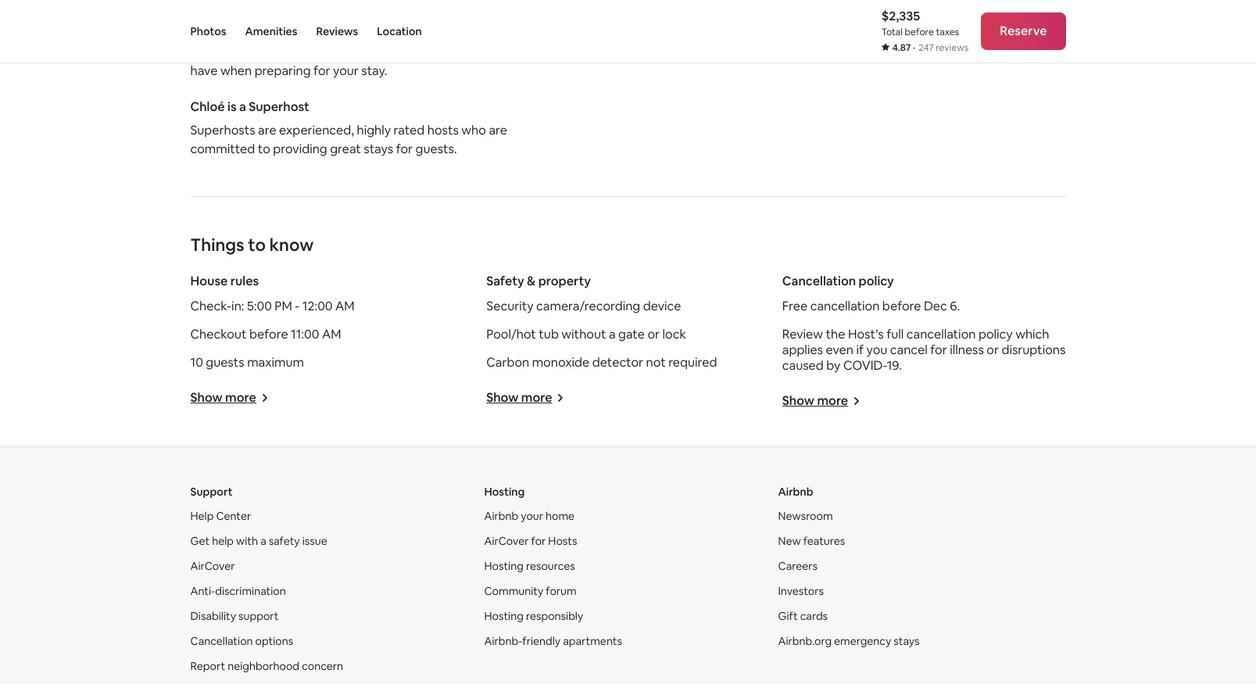 Task type: locate. For each thing, give the bounding box(es) containing it.
cancellation for cancellation policy
[[783, 273, 856, 289]]

detector
[[593, 354, 644, 371]]

to inside chloé is a superhost superhosts are experienced, highly rated hosts who are committed to providing great stays for guests.
[[258, 141, 270, 157]]

1 horizontal spatial airbnb
[[779, 485, 814, 499]]

more down by at the right
[[818, 393, 849, 409]]

0 vertical spatial stays
[[364, 141, 394, 157]]

11:00
[[291, 326, 319, 343]]

show more down carbon
[[487, 389, 553, 406]]

caused
[[783, 357, 824, 374]]

total
[[882, 26, 903, 38]]

you right the if
[[867, 342, 888, 358]]

are right who
[[489, 122, 507, 138]]

the inside review the host's full cancellation policy which applies even if you cancel for illness or disruptions caused by covid-19.
[[826, 326, 846, 343]]

your up "aircover for hosts" link
[[521, 509, 543, 523]]

0 vertical spatial cancellation
[[783, 273, 856, 289]]

0 horizontal spatial aircover
[[190, 559, 235, 573]]

show more for monoxide
[[487, 389, 553, 406]]

0 vertical spatial am
[[335, 298, 355, 314]]

0 horizontal spatial cancellation
[[811, 298, 880, 314]]

your up preparing
[[269, 44, 295, 60]]

1 vertical spatial the
[[826, 326, 846, 343]]

stays down highly on the left
[[364, 141, 394, 157]]

aircover for aircover link
[[190, 559, 235, 573]]

1 horizontal spatial a
[[261, 534, 266, 548]]

reviews button
[[316, 0, 358, 63]]

1 vertical spatial a
[[609, 326, 616, 343]]

airbnb up "aircover for hosts" link
[[484, 509, 519, 523]]

photos button
[[190, 0, 226, 63]]

gate
[[619, 326, 645, 343]]

for down rated
[[396, 141, 413, 157]]

a right is
[[239, 99, 246, 115]]

1 vertical spatial airbnb
[[484, 509, 519, 523]]

anti-discrimination link
[[190, 584, 286, 598]]

will
[[324, 6, 342, 23]]

6.
[[950, 298, 961, 314]]

am right 12:00
[[335, 298, 355, 314]]

1 horizontal spatial more
[[521, 389, 553, 406]]

hosts
[[428, 122, 459, 138]]

hosting resources link
[[484, 559, 575, 573]]

not
[[646, 354, 666, 371]]

new features
[[779, 534, 846, 548]]

0 horizontal spatial show more
[[190, 389, 256, 406]]

show more down caused
[[783, 393, 849, 409]]

show down caused
[[783, 393, 815, 409]]

0 horizontal spatial riad
[[242, 6, 267, 23]]

1 riad from the left
[[242, 6, 267, 23]]

show more down guests
[[190, 389, 256, 406]]

3 hosting from the top
[[484, 609, 524, 623]]

policy left which
[[979, 326, 1013, 343]]

free
[[783, 298, 808, 314]]

1 horizontal spatial are
[[489, 122, 507, 138]]

pool/hot
[[487, 326, 536, 343]]

reviews
[[316, 24, 358, 38]]

1 horizontal spatial stays
[[894, 634, 920, 648]]

review the host's full cancellation policy which applies even if you cancel for illness or disruptions caused by covid-19.
[[783, 326, 1066, 374]]

hosting for hosting responsibly
[[484, 609, 524, 623]]

for left illness at the right
[[931, 342, 948, 358]]

tub
[[539, 326, 559, 343]]

airbnb for airbnb your home
[[484, 509, 519, 523]]

full
[[887, 326, 904, 343]]

taxes
[[936, 26, 960, 38]]

0 horizontal spatial the
[[220, 6, 240, 23]]

cancellation options
[[190, 634, 293, 648]]

you
[[372, 6, 393, 23], [488, 44, 509, 60], [867, 342, 888, 358]]

you left may
[[488, 44, 509, 60]]

stays right the emergency
[[894, 634, 920, 648]]

1 vertical spatial cancellation
[[190, 634, 253, 648]]

show more button for monoxide
[[487, 389, 565, 406]]

0 horizontal spatial a
[[239, 99, 246, 115]]

cancellation down dec
[[907, 326, 976, 343]]

0 horizontal spatial you
[[372, 6, 393, 23]]

hosting up airbnb-
[[484, 609, 524, 623]]

hosting up airbnb your home 'link'
[[484, 485, 525, 499]]

0 vertical spatial you
[[372, 6, 393, 23]]

before for taxes
[[905, 26, 934, 38]]

riad right from
[[444, 6, 469, 23]]

show down carbon
[[487, 389, 519, 406]]

show more button down carbon
[[487, 389, 565, 406]]

am right 11:00
[[322, 326, 341, 343]]

aziz, the riad manager will pick you up from riad laarousse's car access outside your taxi. we remain at your disposal to answer any questions you may have when preparing for your stay.
[[190, 6, 537, 79]]

policy up free cancellation before dec 6.
[[859, 273, 895, 289]]

gift
[[779, 609, 798, 623]]

2 horizontal spatial you
[[867, 342, 888, 358]]

chloé
[[190, 99, 225, 115]]

1 vertical spatial cancellation
[[907, 326, 976, 343]]

cancellation down disability
[[190, 634, 253, 648]]

1 horizontal spatial aircover
[[484, 534, 529, 548]]

the left the if
[[826, 326, 846, 343]]

cancellation for cancellation options
[[190, 634, 253, 648]]

cancellation policy
[[783, 273, 895, 289]]

neighborhood
[[228, 659, 300, 673]]

questions
[[429, 44, 486, 60]]

1 vertical spatial policy
[[979, 326, 1013, 343]]

riad up amenities
[[242, 6, 267, 23]]

0 vertical spatial airbnb
[[779, 485, 814, 499]]

pool/hot tub without a gate or lock
[[487, 326, 687, 343]]

0 vertical spatial before
[[905, 26, 934, 38]]

2 are from the left
[[489, 122, 507, 138]]

resources
[[526, 559, 575, 573]]

1 horizontal spatial the
[[826, 326, 846, 343]]

you left the up
[[372, 6, 393, 23]]

safety
[[487, 273, 525, 289]]

cancellation inside review the host's full cancellation policy which applies even if you cancel for illness or disruptions caused by covid-19.
[[907, 326, 976, 343]]

airbnb up newsroom
[[779, 485, 814, 499]]

responsibly
[[526, 609, 584, 623]]

anti-
[[190, 584, 215, 598]]

show more button for guests
[[190, 389, 269, 406]]

2 vertical spatial to
[[248, 234, 266, 256]]

show more button down by at the right
[[783, 393, 861, 409]]

1 horizontal spatial policy
[[979, 326, 1013, 343]]

0 vertical spatial policy
[[859, 273, 895, 289]]

show
[[190, 389, 223, 406], [487, 389, 519, 406], [783, 393, 815, 409]]

1 horizontal spatial cancellation
[[907, 326, 976, 343]]

0 horizontal spatial show
[[190, 389, 223, 406]]

0 horizontal spatial show more button
[[190, 389, 269, 406]]

without
[[562, 326, 606, 343]]

0 vertical spatial aircover
[[484, 534, 529, 548]]

the inside aziz, the riad manager will pick you up from riad laarousse's car access outside your taxi. we remain at your disposal to answer any questions you may have when preparing for your stay.
[[220, 6, 240, 23]]

1 vertical spatial to
[[258, 141, 270, 157]]

before down "check-in: 5:00 pm - 12:00 am"
[[249, 326, 288, 343]]

2 horizontal spatial show more
[[783, 393, 849, 409]]

airbnb.org
[[779, 634, 832, 648]]

hosting responsibly
[[484, 609, 584, 623]]

guests
[[206, 354, 245, 371]]

aircover for hosts
[[484, 534, 577, 548]]

for left 'hosts'
[[531, 534, 546, 548]]

0 horizontal spatial airbnb
[[484, 509, 519, 523]]

1 horizontal spatial show more button
[[487, 389, 565, 406]]

the up access
[[220, 6, 240, 23]]

more down "monoxide"
[[521, 389, 553, 406]]

dec
[[924, 298, 948, 314]]

0 vertical spatial cancellation
[[811, 298, 880, 314]]

are
[[258, 122, 277, 138], [489, 122, 507, 138]]

0 vertical spatial a
[[239, 99, 246, 115]]

1 vertical spatial before
[[883, 298, 922, 314]]

investors
[[779, 584, 824, 598]]

hosts
[[548, 534, 577, 548]]

access
[[211, 25, 251, 41]]

aircover up the anti-
[[190, 559, 235, 573]]

help
[[212, 534, 234, 548]]

to left providing
[[258, 141, 270, 157]]

1 hosting from the top
[[484, 485, 525, 499]]

preparing
[[255, 63, 311, 79]]

or right illness at the right
[[987, 342, 999, 358]]

2 vertical spatial a
[[261, 534, 266, 548]]

0 vertical spatial to
[[347, 44, 360, 60]]

illness
[[950, 342, 984, 358]]

before up full
[[883, 298, 922, 314]]

2 vertical spatial hosting
[[484, 609, 524, 623]]

for
[[314, 63, 330, 79], [396, 141, 413, 157], [931, 342, 948, 358], [531, 534, 546, 548]]

1 horizontal spatial cancellation
[[783, 273, 856, 289]]

0 horizontal spatial are
[[258, 122, 277, 138]]

show more button down guests
[[190, 389, 269, 406]]

the for aziz,
[[220, 6, 240, 23]]

cancellation down cancellation policy
[[811, 298, 880, 314]]

disruptions
[[1002, 342, 1066, 358]]

reviews
[[936, 41, 969, 54]]

1 horizontal spatial or
[[987, 342, 999, 358]]

show down 10
[[190, 389, 223, 406]]

for down disposal
[[314, 63, 330, 79]]

2 vertical spatial you
[[867, 342, 888, 358]]

things
[[190, 234, 245, 256]]

1 horizontal spatial show more
[[487, 389, 553, 406]]

before up ·
[[905, 26, 934, 38]]

policy
[[859, 273, 895, 289], [979, 326, 1013, 343]]

a right with
[[261, 534, 266, 548]]

a left gate
[[609, 326, 616, 343]]

aircover down airbnb your home
[[484, 534, 529, 548]]

superhosts
[[190, 122, 255, 138]]

with
[[236, 534, 258, 548]]

-
[[295, 298, 300, 314]]

hosting for hosting resources
[[484, 559, 524, 573]]

cancellation options link
[[190, 634, 293, 648]]

0 vertical spatial the
[[220, 6, 240, 23]]

manager
[[270, 6, 321, 23]]

a inside chloé is a superhost superhosts are experienced, highly rated hosts who are committed to providing great stays for guests.
[[239, 99, 246, 115]]

pm
[[275, 298, 292, 314]]

things to know
[[190, 234, 314, 256]]

0 horizontal spatial cancellation
[[190, 634, 253, 648]]

2 hosting from the top
[[484, 559, 524, 573]]

1 vertical spatial hosting
[[484, 559, 524, 573]]

rules
[[231, 273, 259, 289]]

great
[[330, 141, 361, 157]]

0 vertical spatial hosting
[[484, 485, 525, 499]]

to down taxi.
[[347, 44, 360, 60]]

0 horizontal spatial stays
[[364, 141, 394, 157]]

airbnb
[[779, 485, 814, 499], [484, 509, 519, 523]]

show for 10
[[190, 389, 223, 406]]

before inside $2,335 total before taxes
[[905, 26, 934, 38]]

review
[[783, 326, 824, 343]]

remain
[[212, 44, 252, 60]]

1 horizontal spatial you
[[488, 44, 509, 60]]

more down 10 guests maximum
[[225, 389, 256, 406]]

careers link
[[779, 559, 818, 573]]

1 horizontal spatial show
[[487, 389, 519, 406]]

1 horizontal spatial riad
[[444, 6, 469, 23]]

hosting resources
[[484, 559, 575, 573]]

anti-discrimination
[[190, 584, 286, 598]]

1 vertical spatial stays
[[894, 634, 920, 648]]

cancellation up free
[[783, 273, 856, 289]]

0 horizontal spatial more
[[225, 389, 256, 406]]

airbnb.org emergency stays link
[[779, 634, 920, 648]]

are down the superhost
[[258, 122, 277, 138]]

guests.
[[416, 141, 457, 157]]

1 vertical spatial aircover
[[190, 559, 235, 573]]

1 vertical spatial you
[[488, 44, 509, 60]]

2 horizontal spatial a
[[609, 326, 616, 343]]

am
[[335, 298, 355, 314], [322, 326, 341, 343]]

amenities
[[245, 24, 298, 38]]

or left the lock on the right of page
[[648, 326, 660, 343]]

hosting up community
[[484, 559, 524, 573]]

to left "know"
[[248, 234, 266, 256]]



Task type: vqa. For each thing, say whether or not it's contained in the screenshot.
pick
yes



Task type: describe. For each thing, give the bounding box(es) containing it.
gift cards link
[[779, 609, 828, 623]]

show for carbon
[[487, 389, 519, 406]]

or inside review the host's full cancellation policy which applies even if you cancel for illness or disruptions caused by covid-19.
[[987, 342, 999, 358]]

report neighborhood concern
[[190, 659, 343, 673]]

covid-
[[844, 357, 887, 374]]

host's
[[848, 326, 884, 343]]

safety
[[269, 534, 300, 548]]

10 guests maximum
[[190, 354, 304, 371]]

concern
[[302, 659, 343, 673]]

disability support
[[190, 609, 279, 623]]

laarousse's
[[471, 6, 537, 23]]

&
[[527, 273, 536, 289]]

2 riad from the left
[[444, 6, 469, 23]]

support
[[190, 485, 233, 499]]

features
[[804, 534, 846, 548]]

policy inside review the host's full cancellation policy which applies even if you cancel for illness or disruptions caused by covid-19.
[[979, 326, 1013, 343]]

friendly
[[523, 634, 561, 648]]

who
[[462, 122, 486, 138]]

amenities button
[[245, 0, 298, 63]]

stay.
[[362, 63, 387, 79]]

to inside aziz, the riad manager will pick you up from riad laarousse's car access outside your taxi. we remain at your disposal to answer any questions you may have when preparing for your stay.
[[347, 44, 360, 60]]

airbnb-friendly apartments link
[[484, 634, 622, 648]]

aircover for hosts link
[[484, 534, 577, 548]]

1 vertical spatial am
[[322, 326, 341, 343]]

investors link
[[779, 584, 824, 598]]

12:00
[[302, 298, 333, 314]]

for inside review the host's full cancellation policy which applies even if you cancel for illness or disruptions caused by covid-19.
[[931, 342, 948, 358]]

show more for guests
[[190, 389, 256, 406]]

disposal
[[297, 44, 344, 60]]

4.87
[[893, 41, 911, 54]]

gift cards
[[779, 609, 828, 623]]

your left stay.
[[333, 63, 359, 79]]

more for guests
[[225, 389, 256, 406]]

a for pool/hot tub without a gate or lock
[[609, 326, 616, 343]]

reserve
[[1000, 23, 1048, 39]]

newsroom
[[779, 509, 833, 523]]

taxi.
[[328, 25, 352, 41]]

aircover for aircover for hosts
[[484, 534, 529, 548]]

check-
[[190, 298, 232, 314]]

house
[[190, 273, 228, 289]]

1 are from the left
[[258, 122, 277, 138]]

airbnb.org emergency stays
[[779, 634, 920, 648]]

airbnb your home
[[484, 509, 575, 523]]

property
[[539, 273, 591, 289]]

location button
[[377, 0, 422, 63]]

cancel
[[891, 342, 928, 358]]

4.87 · 247 reviews
[[893, 41, 969, 54]]

2 vertical spatial before
[[249, 326, 288, 343]]

2 horizontal spatial show more button
[[783, 393, 861, 409]]

help
[[190, 509, 214, 523]]

$2,335
[[882, 8, 921, 24]]

discrimination
[[215, 584, 286, 598]]

may
[[512, 44, 536, 60]]

0 horizontal spatial or
[[648, 326, 660, 343]]

forum
[[546, 584, 577, 598]]

help center
[[190, 509, 251, 523]]

have
[[190, 63, 218, 79]]

get help with a safety issue link
[[190, 534, 327, 548]]

2 horizontal spatial show
[[783, 393, 815, 409]]

airbnb-friendly apartments
[[484, 634, 622, 648]]

new
[[779, 534, 801, 548]]

a for get help with a safety issue
[[261, 534, 266, 548]]

emergency
[[835, 634, 892, 648]]

get
[[190, 534, 210, 548]]

the for review
[[826, 326, 846, 343]]

which
[[1016, 326, 1050, 343]]

aircover link
[[190, 559, 235, 573]]

location
[[377, 24, 422, 38]]

reserve button
[[982, 13, 1066, 50]]

chloé is a superhost superhosts are experienced, highly rated hosts who are committed to providing great stays for guests.
[[190, 99, 507, 157]]

before for dec
[[883, 298, 922, 314]]

2 horizontal spatial more
[[818, 393, 849, 409]]

hosting for hosting
[[484, 485, 525, 499]]

answer
[[362, 44, 404, 60]]

checkout before 11:00 am
[[190, 326, 341, 343]]

options
[[255, 634, 293, 648]]

·
[[913, 41, 916, 54]]

center
[[216, 509, 251, 523]]

your up disposal
[[299, 25, 325, 41]]

careers
[[779, 559, 818, 573]]

know
[[270, 234, 314, 256]]

disability support link
[[190, 609, 279, 623]]

more for monoxide
[[521, 389, 553, 406]]

you inside review the host's full cancellation policy which applies even if you cancel for illness or disruptions caused by covid-19.
[[867, 342, 888, 358]]

247
[[919, 41, 934, 54]]

check-in: 5:00 pm - 12:00 am
[[190, 298, 355, 314]]

security
[[487, 298, 534, 314]]

committed
[[190, 141, 255, 157]]

airbnb for airbnb
[[779, 485, 814, 499]]

airbnb your home link
[[484, 509, 575, 523]]

airbnb-
[[484, 634, 523, 648]]

for inside aziz, the riad manager will pick you up from riad laarousse's car access outside your taxi. we remain at your disposal to answer any questions you may have when preparing for your stay.
[[314, 63, 330, 79]]

stays inside chloé is a superhost superhosts are experienced, highly rated hosts who are committed to providing great stays for guests.
[[364, 141, 394, 157]]

for inside chloé is a superhost superhosts are experienced, highly rated hosts who are committed to providing great stays for guests.
[[396, 141, 413, 157]]

when
[[220, 63, 252, 79]]

aziz,
[[190, 6, 217, 23]]

report neighborhood concern link
[[190, 659, 343, 673]]

device
[[643, 298, 681, 314]]

maximum
[[247, 354, 304, 371]]

home
[[546, 509, 575, 523]]

in:
[[232, 298, 244, 314]]

outside
[[253, 25, 296, 41]]

0 horizontal spatial policy
[[859, 273, 895, 289]]

by
[[827, 357, 841, 374]]

providing
[[273, 141, 327, 157]]

10
[[190, 354, 203, 371]]

community
[[484, 584, 544, 598]]



